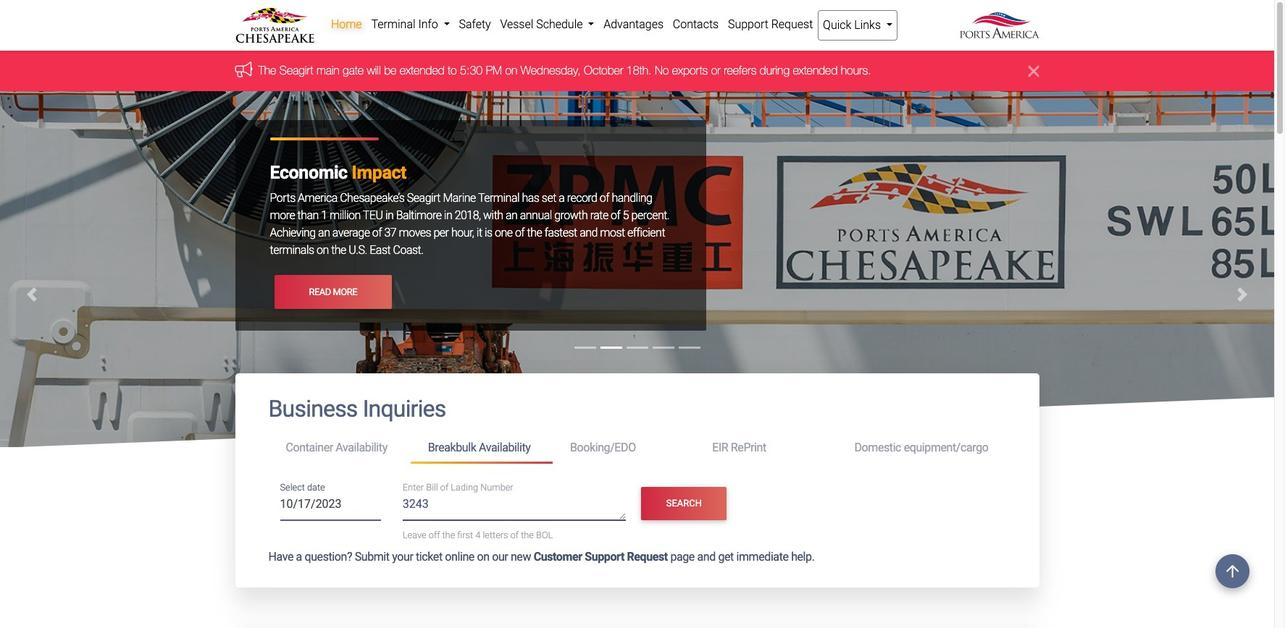 Task type: vqa. For each thing, say whether or not it's contained in the screenshot.
2nd in from left
yes



Task type: describe. For each thing, give the bounding box(es) containing it.
equipment/cargo
[[904, 441, 989, 455]]

of right bill
[[440, 482, 449, 493]]

customer
[[534, 550, 582, 564]]

container
[[286, 441, 333, 455]]

have a question? submit your ticket online on our new customer support request page and get immediate help.
[[268, 550, 815, 564]]

of right the letters
[[511, 531, 519, 541]]

0 vertical spatial support
[[728, 17, 769, 31]]

gate
[[343, 64, 364, 77]]

eir reprint
[[712, 441, 766, 455]]

the down annual
[[527, 226, 542, 240]]

quick links link
[[818, 10, 898, 41]]

business inquiries
[[268, 396, 446, 423]]

economic engine image
[[0, 92, 1274, 629]]

coast.
[[393, 244, 424, 257]]

growth
[[554, 209, 588, 223]]

booking/edo link
[[553, 435, 695, 462]]

schedule
[[536, 17, 583, 31]]

advantages link
[[599, 10, 668, 39]]

read more link
[[274, 276, 392, 309]]

5:30
[[460, 64, 483, 77]]

info
[[418, 17, 438, 31]]

economic
[[270, 163, 348, 184]]

has
[[522, 192, 539, 205]]

1 vertical spatial a
[[296, 550, 302, 564]]

achieving
[[270, 226, 316, 240]]

and inside ports america chesapeake's seagirt marine terminal has set a record of handling more than 1 million teu in baltimore in 2018,                         with an annual growth rate of 5 percent. achieving an average of 37 moves per hour, it is one of the fastest and most efficient terminals on the u.s. east coast.
[[580, 226, 598, 240]]

safety
[[459, 17, 491, 31]]

read more
[[309, 287, 357, 298]]

1 extended from the left
[[400, 64, 445, 77]]

terminal inside ports america chesapeake's seagirt marine terminal has set a record of handling more than 1 million teu in baltimore in 2018,                         with an annual growth rate of 5 percent. achieving an average of 37 moves per hour, it is one of the fastest and most efficient terminals on the u.s. east coast.
[[478, 192, 520, 205]]

home link
[[326, 10, 367, 39]]

of left the 5
[[611, 209, 620, 223]]

our
[[492, 550, 508, 564]]

availability for breakbulk availability
[[479, 441, 531, 455]]

the left u.s.
[[331, 244, 346, 257]]

terminals
[[270, 244, 314, 257]]

home
[[331, 17, 362, 31]]

the right off
[[442, 531, 455, 541]]

get
[[718, 550, 734, 564]]

the left bol
[[521, 531, 534, 541]]

date
[[307, 483, 325, 493]]

more
[[270, 209, 295, 223]]

the
[[258, 64, 276, 77]]

u.s.
[[349, 244, 367, 257]]

terminal info
[[371, 17, 441, 31]]

1 horizontal spatial request
[[771, 17, 813, 31]]

bill
[[426, 482, 438, 493]]

no
[[655, 64, 669, 77]]

with
[[483, 209, 503, 223]]

is
[[485, 226, 492, 240]]

question?
[[305, 550, 352, 564]]

seagirt inside ports america chesapeake's seagirt marine terminal has set a record of handling more than 1 million teu in baltimore in 2018,                         with an annual growth rate of 5 percent. achieving an average of 37 moves per hour, it is one of the fastest and most efficient terminals on the u.s. east coast.
[[407, 192, 441, 205]]

page
[[670, 550, 695, 564]]

select date
[[280, 483, 325, 493]]

immediate
[[736, 550, 789, 564]]

fastest
[[545, 226, 577, 240]]

of left 37
[[372, 226, 382, 240]]

search
[[666, 498, 702, 509]]

1 horizontal spatial and
[[697, 550, 716, 564]]

handling
[[612, 192, 652, 205]]

2 vertical spatial on
[[477, 550, 490, 564]]

submit
[[355, 550, 390, 564]]

your
[[392, 550, 413, 564]]

go to top image
[[1216, 555, 1250, 589]]

online
[[445, 550, 475, 564]]

terminal info link
[[367, 10, 454, 39]]

will
[[367, 64, 381, 77]]

pm
[[486, 64, 502, 77]]

breakbulk availability
[[428, 441, 531, 455]]

select
[[280, 483, 305, 493]]

2 in from the left
[[444, 209, 452, 223]]

container availability
[[286, 441, 388, 455]]

off
[[429, 531, 440, 541]]

hours.
[[841, 64, 871, 77]]

number
[[481, 482, 513, 493]]

5
[[623, 209, 629, 223]]

the seagirt main gate will be extended to 5:30 pm on wednesday, october 18th.  no exports or reefers during extended hours.
[[258, 64, 871, 77]]

breakbulk availability link
[[411, 435, 553, 464]]

enter bill of lading number
[[403, 482, 513, 493]]

seagirt inside alert
[[280, 64, 313, 77]]

letters
[[483, 531, 508, 541]]

quick
[[823, 18, 852, 32]]

leave off the first 4 letters of the bol
[[403, 531, 553, 541]]

0 horizontal spatial terminal
[[371, 17, 416, 31]]



Task type: locate. For each thing, give the bounding box(es) containing it.
1 vertical spatial and
[[697, 550, 716, 564]]

1 horizontal spatial an
[[506, 209, 518, 223]]

1 horizontal spatial support
[[728, 17, 769, 31]]

terminal left info
[[371, 17, 416, 31]]

0 vertical spatial and
[[580, 226, 598, 240]]

0 horizontal spatial availability
[[336, 441, 388, 455]]

business
[[268, 396, 358, 423]]

0 vertical spatial a
[[559, 192, 565, 205]]

new
[[511, 550, 531, 564]]

1
[[321, 209, 327, 223]]

domestic equipment/cargo
[[855, 441, 989, 455]]

0 vertical spatial seagirt
[[280, 64, 313, 77]]

the seagirt main gate will be extended to 5:30 pm on wednesday, october 18th.  no exports or reefers during extended hours. link
[[258, 64, 871, 77]]

a right have
[[296, 550, 302, 564]]

one
[[495, 226, 513, 240]]

efficient
[[627, 226, 665, 240]]

a
[[559, 192, 565, 205], [296, 550, 302, 564]]

ticket
[[416, 550, 443, 564]]

0 horizontal spatial and
[[580, 226, 598, 240]]

terminal
[[371, 17, 416, 31], [478, 192, 520, 205]]

1 horizontal spatial terminal
[[478, 192, 520, 205]]

availability down business inquiries
[[336, 441, 388, 455]]

1 vertical spatial an
[[318, 226, 330, 240]]

extended left to
[[400, 64, 445, 77]]

or
[[711, 64, 721, 77]]

0 vertical spatial an
[[506, 209, 518, 223]]

0 vertical spatial request
[[771, 17, 813, 31]]

1 in from the left
[[385, 209, 394, 223]]

customer support request link
[[534, 550, 668, 564]]

moves
[[399, 226, 431, 240]]

vessel
[[500, 17, 533, 31]]

in up per at the left top
[[444, 209, 452, 223]]

1 horizontal spatial seagirt
[[407, 192, 441, 205]]

vessel schedule
[[500, 17, 586, 31]]

2 extended from the left
[[793, 64, 838, 77]]

an down 1
[[318, 226, 330, 240]]

0 horizontal spatial request
[[627, 550, 668, 564]]

0 horizontal spatial support
[[585, 550, 624, 564]]

contacts
[[673, 17, 719, 31]]

chesapeake's
[[340, 192, 405, 205]]

have
[[268, 550, 293, 564]]

0 vertical spatial terminal
[[371, 17, 416, 31]]

1 horizontal spatial on
[[477, 550, 490, 564]]

1 vertical spatial terminal
[[478, 192, 520, 205]]

0 horizontal spatial extended
[[400, 64, 445, 77]]

america
[[298, 192, 338, 205]]

on left "our"
[[477, 550, 490, 564]]

18th.
[[627, 64, 652, 77]]

1 availability from the left
[[336, 441, 388, 455]]

help.
[[791, 550, 815, 564]]

most
[[600, 226, 625, 240]]

it
[[477, 226, 482, 240]]

request left page
[[627, 550, 668, 564]]

read
[[309, 287, 331, 298]]

links
[[854, 18, 881, 32]]

enter
[[403, 482, 424, 493]]

and down rate
[[580, 226, 598, 240]]

0 horizontal spatial on
[[317, 244, 329, 257]]

2 horizontal spatial on
[[505, 64, 518, 77]]

reprint
[[731, 441, 766, 455]]

domestic
[[855, 441, 901, 455]]

close image
[[1029, 63, 1039, 80]]

in right teu
[[385, 209, 394, 223]]

record
[[567, 192, 597, 205]]

1 vertical spatial on
[[317, 244, 329, 257]]

extended right during
[[793, 64, 838, 77]]

search button
[[642, 487, 727, 521]]

Enter Bill of Lading Number text field
[[403, 497, 626, 521]]

of up rate
[[600, 192, 609, 205]]

1 horizontal spatial availability
[[479, 441, 531, 455]]

request left quick
[[771, 17, 813, 31]]

during
[[760, 64, 790, 77]]

seagirt up baltimore
[[407, 192, 441, 205]]

first
[[457, 531, 473, 541]]

availability for container availability
[[336, 441, 388, 455]]

37
[[384, 226, 396, 240]]

average
[[332, 226, 370, 240]]

ports america chesapeake's seagirt marine terminal has set a record of handling more than 1 million teu in baltimore in 2018,                         with an annual growth rate of 5 percent. achieving an average of 37 moves per hour, it is one of the fastest and most efficient terminals on the u.s. east coast.
[[270, 192, 670, 257]]

0 horizontal spatial seagirt
[[280, 64, 313, 77]]

advantages
[[604, 17, 664, 31]]

baltimore
[[396, 209, 442, 223]]

4
[[475, 531, 481, 541]]

booking/edo
[[570, 441, 636, 455]]

more
[[333, 287, 357, 298]]

the seagirt main gate will be extended to 5:30 pm on wednesday, october 18th.  no exports or reefers during extended hours. alert
[[0, 51, 1274, 92]]

breakbulk
[[428, 441, 476, 455]]

0 horizontal spatial an
[[318, 226, 330, 240]]

million
[[330, 209, 361, 223]]

1 vertical spatial support
[[585, 550, 624, 564]]

safety link
[[454, 10, 496, 39]]

on right terminals
[[317, 244, 329, 257]]

support right customer
[[585, 550, 624, 564]]

domestic equipment/cargo link
[[837, 435, 1006, 462]]

annual
[[520, 209, 552, 223]]

ports
[[270, 192, 295, 205]]

than
[[297, 209, 319, 223]]

east
[[370, 244, 391, 257]]

Select date text field
[[280, 493, 381, 522]]

an right with
[[506, 209, 518, 223]]

availability inside 'link'
[[336, 441, 388, 455]]

of
[[600, 192, 609, 205], [611, 209, 620, 223], [372, 226, 382, 240], [515, 226, 525, 240], [440, 482, 449, 493], [511, 531, 519, 541]]

support request link
[[723, 10, 818, 39]]

2 availability from the left
[[479, 441, 531, 455]]

seagirt right the
[[280, 64, 313, 77]]

support request
[[728, 17, 813, 31]]

a right the set
[[559, 192, 565, 205]]

on right pm
[[505, 64, 518, 77]]

on inside ports america chesapeake's seagirt marine terminal has set a record of handling more than 1 million teu in baltimore in 2018,                         with an annual growth rate of 5 percent. achieving an average of 37 moves per hour, it is one of the fastest and most efficient terminals on the u.s. east coast.
[[317, 244, 329, 257]]

economic impact
[[270, 163, 407, 184]]

0 horizontal spatial a
[[296, 550, 302, 564]]

vessel schedule link
[[496, 10, 599, 39]]

marine
[[443, 192, 476, 205]]

the
[[527, 226, 542, 240], [331, 244, 346, 257], [442, 531, 455, 541], [521, 531, 534, 541]]

exports
[[672, 64, 708, 77]]

of right one at the left top of the page
[[515, 226, 525, 240]]

quick links
[[823, 18, 884, 32]]

leave
[[403, 531, 426, 541]]

1 vertical spatial seagirt
[[407, 192, 441, 205]]

contacts link
[[668, 10, 723, 39]]

availability
[[336, 441, 388, 455], [479, 441, 531, 455]]

main
[[317, 64, 340, 77]]

terminal up with
[[478, 192, 520, 205]]

set
[[542, 192, 556, 205]]

hour,
[[451, 226, 474, 240]]

and
[[580, 226, 598, 240], [697, 550, 716, 564]]

on
[[505, 64, 518, 77], [317, 244, 329, 257], [477, 550, 490, 564]]

1 horizontal spatial extended
[[793, 64, 838, 77]]

request
[[771, 17, 813, 31], [627, 550, 668, 564]]

rate
[[590, 209, 608, 223]]

october
[[584, 64, 623, 77]]

1 horizontal spatial in
[[444, 209, 452, 223]]

support up reefers
[[728, 17, 769, 31]]

2018,
[[455, 209, 481, 223]]

a inside ports america chesapeake's seagirt marine terminal has set a record of handling more than 1 million teu in baltimore in 2018,                         with an annual growth rate of 5 percent. achieving an average of 37 moves per hour, it is one of the fastest and most efficient terminals on the u.s. east coast.
[[559, 192, 565, 205]]

in
[[385, 209, 394, 223], [444, 209, 452, 223]]

1 vertical spatial request
[[627, 550, 668, 564]]

eir reprint link
[[695, 435, 837, 462]]

impact
[[352, 163, 407, 184]]

1 horizontal spatial a
[[559, 192, 565, 205]]

an
[[506, 209, 518, 223], [318, 226, 330, 240]]

bullhorn image
[[235, 62, 258, 78]]

on inside alert
[[505, 64, 518, 77]]

and left get
[[697, 550, 716, 564]]

availability up number
[[479, 441, 531, 455]]

0 vertical spatial on
[[505, 64, 518, 77]]

teu
[[363, 209, 383, 223]]

extended
[[400, 64, 445, 77], [793, 64, 838, 77]]

0 horizontal spatial in
[[385, 209, 394, 223]]



